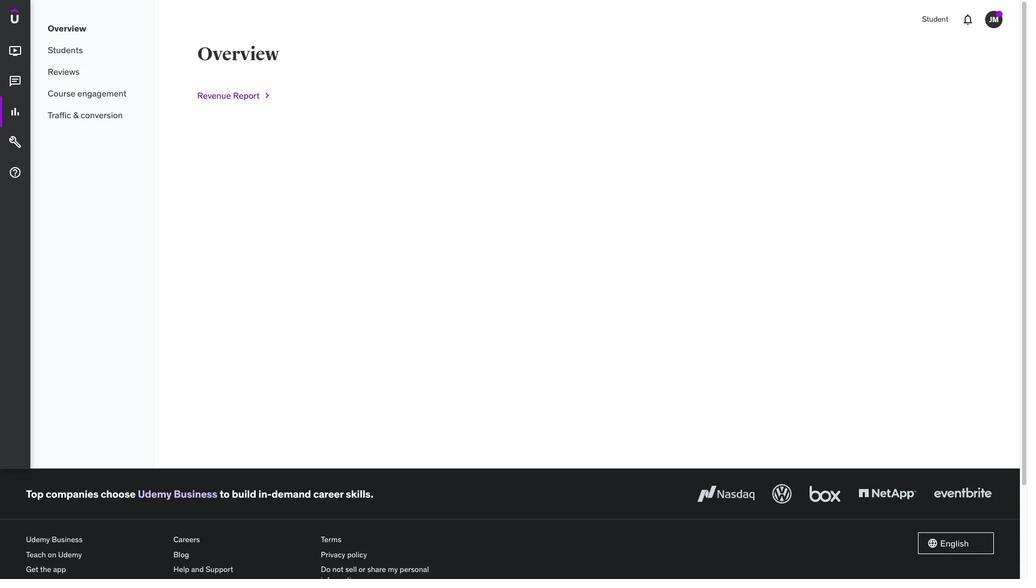 Task type: vqa. For each thing, say whether or not it's contained in the screenshot.
students
yes



Task type: locate. For each thing, give the bounding box(es) containing it.
jm link
[[982, 7, 1008, 33]]

udemy
[[138, 487, 172, 500], [26, 535, 50, 545], [58, 550, 82, 560]]

2 medium image from the top
[[9, 136, 22, 149]]

policy
[[347, 550, 367, 560]]

careers
[[174, 535, 200, 545]]

you have alerts image
[[997, 11, 1003, 17]]

revenue
[[197, 90, 231, 101]]

reviews
[[48, 66, 80, 77]]

1 medium image from the top
[[9, 75, 22, 88]]

0 vertical spatial medium image
[[9, 75, 22, 88]]

business up on
[[52, 535, 83, 545]]

do
[[321, 565, 331, 574]]

revenue report
[[197, 90, 260, 101]]

1 vertical spatial business
[[52, 535, 83, 545]]

top companies choose udemy business to build in-demand career skills.
[[26, 487, 374, 500]]

nasdaq image
[[695, 482, 758, 506]]

1 horizontal spatial udemy
[[58, 550, 82, 560]]

0 vertical spatial udemy
[[138, 487, 172, 500]]

blog link
[[174, 548, 312, 563]]

terms
[[321, 535, 342, 545]]

demand
[[272, 487, 311, 500]]

small image right 'report'
[[262, 90, 273, 101]]

students link
[[30, 39, 155, 61]]

traffic & conversion link
[[30, 104, 155, 126]]

business
[[174, 487, 218, 500], [52, 535, 83, 545]]

report
[[233, 90, 260, 101]]

teach on udemy link
[[26, 548, 165, 563]]

not
[[333, 565, 344, 574]]

udemy up teach
[[26, 535, 50, 545]]

udemy business teach on udemy get the app
[[26, 535, 83, 574]]

2 vertical spatial medium image
[[9, 166, 22, 179]]

teach
[[26, 550, 46, 560]]

small image inside 'english' button
[[928, 538, 939, 549]]

netapp image
[[857, 482, 919, 506]]

1 vertical spatial small image
[[928, 538, 939, 549]]

small image
[[262, 90, 273, 101], [928, 538, 939, 549]]

small image left english
[[928, 538, 939, 549]]

0 vertical spatial small image
[[262, 90, 273, 101]]

overview link
[[30, 17, 155, 39]]

english
[[941, 538, 970, 549]]

terms link
[[321, 533, 460, 548]]

eventbrite image
[[932, 482, 995, 506]]

share
[[368, 565, 386, 574]]

or
[[359, 565, 366, 574]]

student link
[[916, 7, 956, 33]]

udemy image
[[11, 9, 60, 27]]

overview up students
[[48, 23, 86, 34]]

1 vertical spatial overview
[[197, 43, 279, 66]]

engagement
[[77, 88, 127, 99]]

student
[[923, 14, 949, 24]]

the
[[40, 565, 51, 574]]

blog
[[174, 550, 189, 560]]

get
[[26, 565, 38, 574]]

overview
[[48, 23, 86, 34], [197, 43, 279, 66]]

privacy
[[321, 550, 346, 560]]

0 vertical spatial overview
[[48, 23, 86, 34]]

get the app link
[[26, 563, 165, 578]]

skills.
[[346, 487, 374, 500]]

1 vertical spatial udemy
[[26, 535, 50, 545]]

overview up "revenue report" link
[[197, 43, 279, 66]]

english button
[[919, 533, 995, 554]]

udemy business link up careers
[[138, 487, 218, 500]]

&
[[73, 109, 79, 120]]

1 horizontal spatial small image
[[928, 538, 939, 549]]

0 horizontal spatial udemy
[[26, 535, 50, 545]]

udemy business link up get the app link
[[26, 533, 165, 548]]

3 medium image from the top
[[9, 166, 22, 179]]

business left to
[[174, 487, 218, 500]]

privacy policy link
[[321, 548, 460, 563]]

jm
[[990, 14, 1000, 24]]

0 vertical spatial business
[[174, 487, 218, 500]]

0 horizontal spatial small image
[[262, 90, 273, 101]]

1 vertical spatial medium image
[[9, 105, 22, 118]]

on
[[48, 550, 56, 560]]

medium image
[[9, 75, 22, 88], [9, 136, 22, 149]]

reviews link
[[30, 61, 155, 82]]

udemy right choose
[[138, 487, 172, 500]]

in-
[[259, 487, 272, 500]]

0 vertical spatial medium image
[[9, 45, 22, 58]]

udemy business link
[[138, 487, 218, 500], [26, 533, 165, 548]]

2 horizontal spatial udemy
[[138, 487, 172, 500]]

0 horizontal spatial business
[[52, 535, 83, 545]]

medium image
[[9, 45, 22, 58], [9, 105, 22, 118], [9, 166, 22, 179]]

support
[[206, 565, 233, 574]]

udemy right on
[[58, 550, 82, 560]]

1 vertical spatial medium image
[[9, 136, 22, 149]]

box image
[[808, 482, 844, 506]]



Task type: describe. For each thing, give the bounding box(es) containing it.
build
[[232, 487, 256, 500]]

course
[[48, 88, 75, 99]]

2 vertical spatial udemy
[[58, 550, 82, 560]]

companies
[[46, 487, 99, 500]]

students
[[48, 44, 83, 55]]

do not sell or share my personal information button
[[321, 563, 460, 579]]

sell
[[346, 565, 357, 574]]

conversion
[[81, 109, 123, 120]]

help and support link
[[174, 563, 312, 578]]

volkswagen image
[[771, 482, 795, 506]]

course engagement link
[[30, 82, 155, 104]]

choose
[[101, 487, 136, 500]]

help
[[174, 565, 189, 574]]

traffic & conversion
[[48, 109, 123, 120]]

1 horizontal spatial business
[[174, 487, 218, 500]]

personal
[[400, 565, 429, 574]]

small image inside "revenue report" link
[[262, 90, 273, 101]]

1 medium image from the top
[[9, 45, 22, 58]]

information
[[321, 575, 360, 579]]

to
[[220, 487, 230, 500]]

business inside udemy business teach on udemy get the app
[[52, 535, 83, 545]]

1 vertical spatial udemy business link
[[26, 533, 165, 548]]

notifications image
[[962, 13, 975, 26]]

top
[[26, 487, 44, 500]]

careers link
[[174, 533, 312, 548]]

0 vertical spatial udemy business link
[[138, 487, 218, 500]]

and
[[191, 565, 204, 574]]

careers blog help and support
[[174, 535, 233, 574]]

career
[[313, 487, 344, 500]]

1 horizontal spatial overview
[[197, 43, 279, 66]]

2 medium image from the top
[[9, 105, 22, 118]]

course engagement
[[48, 88, 127, 99]]

revenue report link
[[197, 82, 273, 108]]

app
[[53, 565, 66, 574]]

terms privacy policy do not sell or share my personal information
[[321, 535, 429, 579]]

0 horizontal spatial overview
[[48, 23, 86, 34]]

my
[[388, 565, 398, 574]]

traffic
[[48, 109, 71, 120]]



